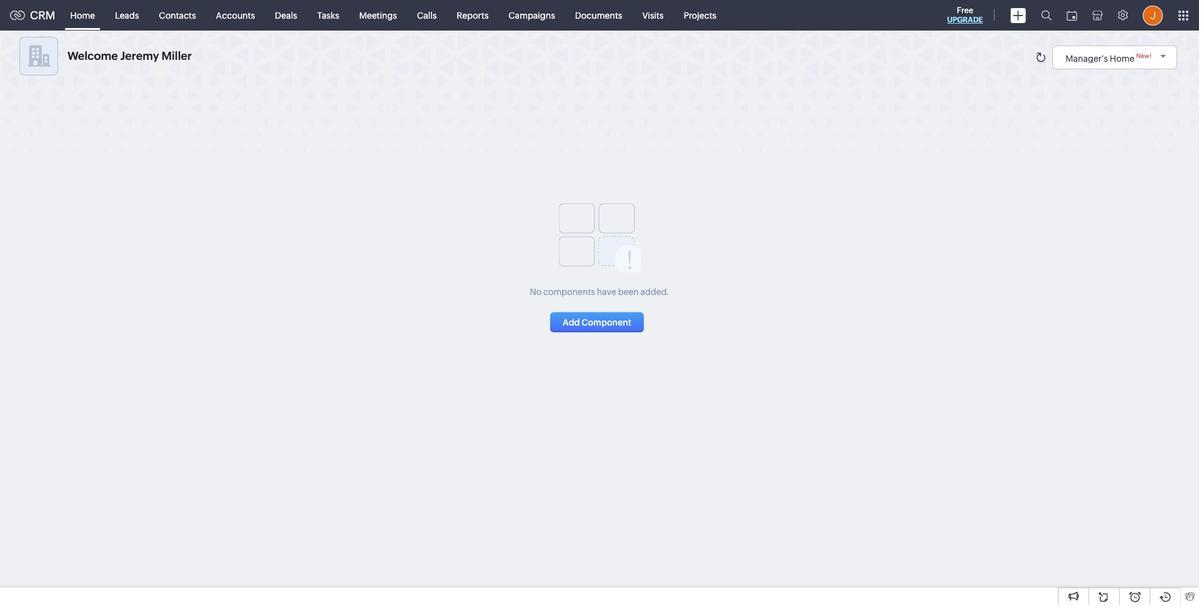 Task type: describe. For each thing, give the bounding box(es) containing it.
crm
[[30, 9, 55, 22]]

manager's
[[1066, 53, 1108, 63]]

manager's home new!
[[1066, 52, 1152, 63]]

documents link
[[565, 0, 633, 30]]

home inside home link
[[70, 10, 95, 20]]

added.
[[641, 287, 669, 297]]

contacts link
[[149, 0, 206, 30]]

contacts
[[159, 10, 196, 20]]

been
[[618, 287, 639, 297]]

reports
[[457, 10, 489, 20]]

upgrade
[[948, 16, 983, 24]]

campaigns
[[509, 10, 555, 20]]

reports link
[[447, 0, 499, 30]]

visits link
[[633, 0, 674, 30]]

profile image
[[1143, 5, 1163, 25]]

deals link
[[265, 0, 307, 30]]

add
[[563, 318, 580, 328]]

home inside manager's home new!
[[1110, 53, 1135, 63]]

create menu image
[[1011, 8, 1026, 23]]

calls
[[417, 10, 437, 20]]

campaigns link
[[499, 0, 565, 30]]

profile element
[[1136, 0, 1171, 30]]

home link
[[60, 0, 105, 30]]

accounts link
[[206, 0, 265, 30]]

welcome jeremy miller
[[67, 49, 192, 62]]

jeremy
[[120, 49, 159, 62]]

new!
[[1137, 52, 1152, 59]]



Task type: vqa. For each thing, say whether or not it's contained in the screenshot.
Welcome
yes



Task type: locate. For each thing, give the bounding box(es) containing it.
calls link
[[407, 0, 447, 30]]

visits
[[643, 10, 664, 20]]

1 vertical spatial home
[[1110, 53, 1135, 63]]

home left new!
[[1110, 53, 1135, 63]]

no
[[530, 287, 542, 297]]

welcome
[[67, 49, 118, 62]]

add component button
[[550, 313, 644, 333]]

projects
[[684, 10, 717, 20]]

free upgrade
[[948, 6, 983, 24]]

deals
[[275, 10, 297, 20]]

calendar image
[[1067, 10, 1078, 20]]

search element
[[1034, 0, 1060, 31]]

component
[[582, 318, 632, 328]]

0 vertical spatial home
[[70, 10, 95, 20]]

add component
[[563, 318, 632, 328]]

create menu element
[[1003, 0, 1034, 30]]

home right crm
[[70, 10, 95, 20]]

projects link
[[674, 0, 727, 30]]

accounts
[[216, 10, 255, 20]]

0 horizontal spatial home
[[70, 10, 95, 20]]

1 horizontal spatial home
[[1110, 53, 1135, 63]]

meetings link
[[349, 0, 407, 30]]

search image
[[1041, 10, 1052, 21]]

meetings
[[359, 10, 397, 20]]

leads
[[115, 10, 139, 20]]

documents
[[575, 10, 623, 20]]

have
[[597, 287, 616, 297]]

free
[[957, 6, 974, 15]]

tasks link
[[307, 0, 349, 30]]

leads link
[[105, 0, 149, 30]]

crm link
[[10, 9, 55, 22]]

no components have been added.
[[530, 287, 669, 297]]

home
[[70, 10, 95, 20], [1110, 53, 1135, 63]]

miller
[[162, 49, 192, 62]]

tasks
[[317, 10, 339, 20]]

components
[[543, 287, 595, 297]]



